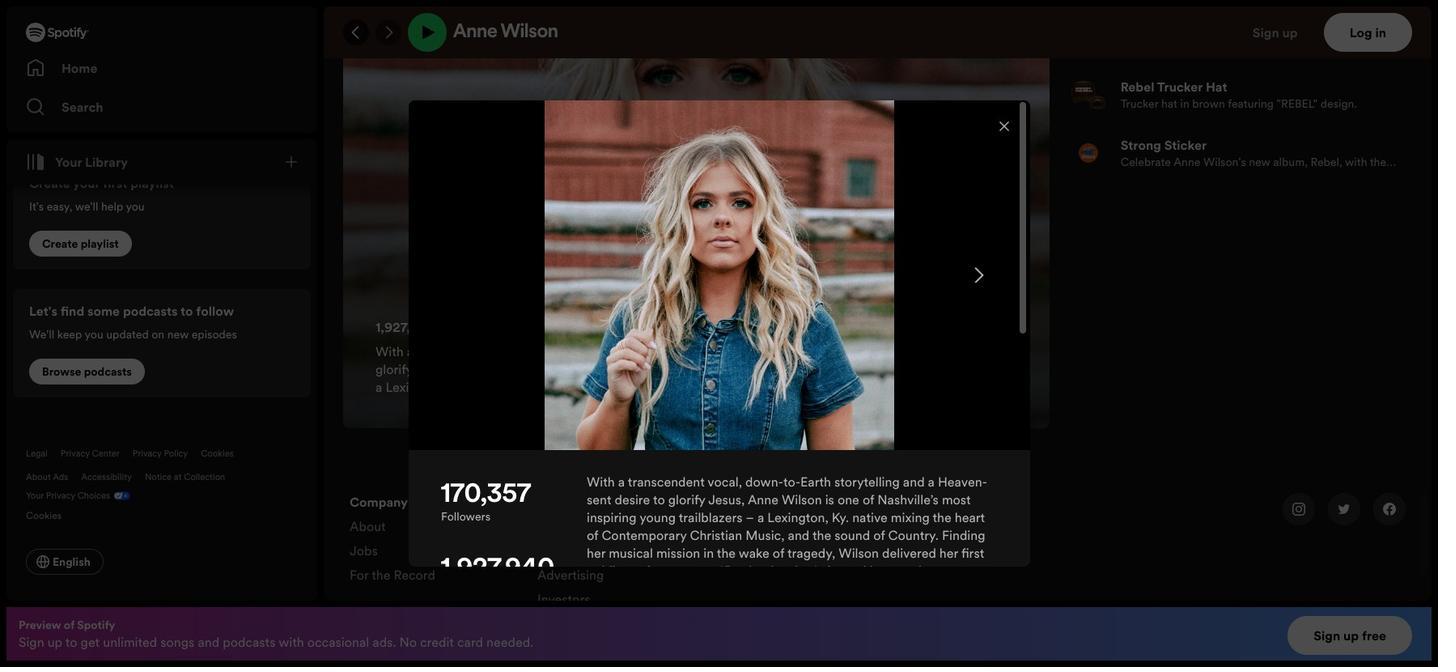 Task type: describe. For each thing, give the bounding box(es) containing it.
twitter image
[[1338, 503, 1351, 516]]

on inside let's find some podcasts to follow we'll keep you updated on new episodes
[[152, 326, 164, 342]]

needed.
[[487, 633, 534, 651]]

sign up free
[[1314, 627, 1387, 644]]

privacy for privacy center
[[61, 448, 90, 460]]

advertising
[[538, 566, 604, 584]]

1 horizontal spatial cookies link
[[201, 448, 234, 460]]

you for some
[[85, 326, 103, 342]]

energy,
[[907, 615, 950, 633]]

solo
[[831, 651, 855, 667]]

wake
[[738, 544, 769, 561]]

170,357
[[441, 482, 531, 508]]

with inside with a transcendent vocal, down-to-earth storytelling and a heaven- sent desire to glorify jesus, anne wilson is one of nashville's most inspiring young trailblazers – a lexington, ky. native mixing the heart of contemporary christian music, and the sound of country. finding her musical mission in the wake of tragedy, wilson delivered her first public performance at 15 at her brother's funeral in a moving expression of faith which soon went viral. called in that moment to continue on, her 2021 debut single, "my jesus," marked the arrival of a new star. fusing personal conviction with upbeat roots energy, the track became a gold-certified no.1 on billboard's christian airplay chart and made her the first debut female solo artist in chart
[[801, 615, 826, 633]]

0 vertical spatial christian
[[690, 526, 742, 544]]

for inside communities for artists developers advertising investors
[[538, 517, 557, 535]]

to right moment
[[961, 579, 973, 597]]

mixing
[[891, 508, 929, 526]]

browse podcasts link
[[29, 359, 145, 385]]

free mobile app link
[[725, 541, 823, 566]]

in inside rebel trucker hat trucker hat in brown featuring "rebel" design.
[[1181, 95, 1190, 112]]

updated
[[106, 326, 149, 342]]

sticker
[[1165, 136, 1207, 154]]

vocal,
[[707, 472, 742, 490]]

a right –
[[757, 508, 764, 526]]

of inside 'preview of spotify sign up to get unlimited songs and podcasts with occasional ads. no credit card needed.'
[[64, 617, 74, 633]]

company about jobs for the record
[[350, 493, 435, 584]]

notice
[[145, 471, 172, 483]]

notice at collection link
[[145, 471, 225, 483]]

log in
[[1350, 23, 1387, 41]]

legal link
[[26, 448, 48, 460]]

keep
[[57, 326, 82, 342]]

continue
[[586, 597, 637, 615]]

your
[[73, 174, 100, 192]]

playlist inside create your first playlist it's easy, we'll help you
[[130, 174, 174, 192]]

viral.
[[798, 579, 826, 597]]

1,927,940 for 1,927,940
[[441, 557, 554, 583]]

1,927,940 monthly listeners
[[376, 318, 543, 336]]

playlist inside button
[[81, 236, 119, 252]]

to inside let's find some podcasts to follow we'll keep you updated on new episodes
[[181, 302, 193, 320]]

about link
[[350, 517, 386, 541]]

find
[[61, 302, 84, 320]]

free
[[1362, 627, 1387, 644]]

the left arrival
[[912, 597, 930, 615]]

california consumer privacy act (ccpa) opt-out icon image
[[110, 490, 130, 505]]

next image image
[[969, 265, 988, 285]]

heaven-
[[938, 472, 987, 490]]

occasional
[[307, 633, 369, 651]]

first inside create your first playlist it's easy, we'll help you
[[103, 174, 127, 192]]

rebel for rebel trucker hat trucker hat in brown featuring "rebel" design.
[[1121, 78, 1155, 95]]

create your first playlist it's easy, we'll help you
[[29, 174, 174, 215]]

jesus,
[[708, 490, 745, 508]]

close image
[[998, 119, 1011, 132]]

1,927,940 monthly listeners button
[[343, 10, 1050, 428]]

about ads link
[[26, 471, 68, 483]]

moment
[[910, 579, 958, 597]]

a right with
[[618, 472, 625, 490]]

her right the moving
[[939, 544, 958, 561]]

a left the gold-
[[669, 633, 676, 651]]

went
[[766, 579, 795, 597]]

developers
[[538, 541, 604, 559]]

rebel trucker hat image
[[1069, 75, 1108, 114]]

airplay
[[938, 633, 980, 651]]

sign inside the sign up free button
[[1314, 627, 1341, 644]]

brother's
[[771, 561, 822, 579]]

legal
[[26, 448, 48, 460]]

performance
[[626, 561, 701, 579]]

your privacy choices
[[26, 490, 110, 502]]

preview
[[19, 617, 61, 633]]

a left most
[[928, 472, 935, 490]]

create playlist
[[42, 236, 119, 252]]

privacy down ads
[[46, 490, 75, 502]]

no.1
[[774, 633, 799, 651]]

a right arrival
[[988, 597, 995, 615]]

heart
[[955, 508, 985, 526]]

privacy center link
[[61, 448, 120, 460]]

up inside 'preview of spotify sign up to get unlimited songs and podcasts with occasional ads. no credit card needed.'
[[47, 633, 62, 651]]

roots
[[874, 615, 904, 633]]

card
[[457, 633, 483, 651]]

log
[[1350, 23, 1373, 41]]

fusing
[[642, 615, 680, 633]]

sleeve
[[1191, 19, 1231, 37]]

anne wilson dialog
[[408, 100, 1030, 667]]

home
[[62, 59, 98, 77]]

rebel long sleeve shirt
[[1121, 19, 1263, 37]]

her down mobile
[[749, 561, 767, 579]]

for the record link
[[350, 566, 435, 590]]

moving
[[893, 561, 936, 579]]

storytelling
[[834, 472, 900, 490]]

create for playlist
[[42, 236, 78, 252]]

rebel for rebel long sleeve shirt
[[1121, 19, 1155, 37]]

and inside 'preview of spotify sign up to get unlimited songs and podcasts with occasional ads. no credit card needed.'
[[198, 633, 219, 651]]

list containing company
[[350, 493, 518, 590]]

is
[[825, 490, 834, 508]]

get
[[81, 633, 100, 651]]

followers
[[441, 508, 490, 524]]

monthly
[[439, 318, 488, 336]]

on,
[[641, 597, 659, 615]]

artists
[[559, 517, 597, 535]]

music,
[[745, 526, 784, 544]]

spotify
[[77, 617, 115, 633]]

jobs
[[350, 541, 378, 559]]

top bar and user menu element
[[324, 6, 1432, 58]]

upbeat
[[829, 615, 870, 633]]

faith
[[667, 579, 693, 597]]

home link
[[26, 52, 298, 84]]

the left heart
[[932, 508, 951, 526]]

up inside the sign up free button
[[1344, 627, 1359, 644]]

sent
[[586, 490, 611, 508]]

the down personal
[[702, 651, 721, 667]]

communities for artists developers advertising investors
[[538, 493, 618, 608]]

we'll
[[75, 198, 98, 215]]

transcendent
[[628, 472, 704, 490]]

anne inside with a transcendent vocal, down-to-earth storytelling and a heaven- sent desire to glorify jesus, anne wilson is one of nashville's most inspiring young trailblazers – a lexington, ky. native mixing the heart of contemporary christian music, and the sound of country. finding her musical mission in the wake of tragedy, wilson delivered her first public performance at 15 at her brother's funeral in a moving expression of faith which soon went viral. called in that moment to continue on, her 2021 debut single, "my jesus," marked the arrival of a new star. fusing personal conviction with upbeat roots energy, the track became a gold-certified no.1 on billboard's christian airplay chart and made her the first debut female solo artist in chart
[[747, 490, 778, 508]]

choices
[[77, 490, 110, 502]]

for inside company about jobs for the record
[[350, 566, 369, 584]]



Task type: vqa. For each thing, say whether or not it's contained in the screenshot.
group
no



Task type: locate. For each thing, give the bounding box(es) containing it.
list containing communities
[[538, 493, 706, 632]]

cookies for right cookies link
[[201, 448, 234, 460]]

privacy center
[[61, 448, 120, 460]]

0 vertical spatial cookies
[[201, 448, 234, 460]]

1 vertical spatial first
[[961, 544, 984, 561]]

single,
[[753, 597, 791, 615]]

spotify image
[[26, 23, 89, 42]]

0 vertical spatial cookies link
[[201, 448, 234, 460]]

your privacy choices button
[[26, 490, 110, 502]]

up left free
[[1344, 627, 1359, 644]]

strong sticker image
[[1069, 133, 1108, 172]]

marked
[[865, 597, 909, 615]]

on right updated
[[152, 326, 164, 342]]

ads.
[[373, 633, 396, 651]]

0 horizontal spatial new
[[167, 326, 189, 342]]

2 rebel from the top
[[1121, 78, 1155, 95]]

2 vertical spatial first
[[724, 651, 747, 667]]

a left the moving
[[883, 561, 890, 579]]

podcasts right songs at the left bottom of the page
[[223, 633, 276, 651]]

0 horizontal spatial chart
[[586, 651, 617, 667]]

chart
[[586, 651, 617, 667], [904, 651, 935, 667]]

first down heart
[[961, 544, 984, 561]]

and
[[903, 472, 925, 490], [788, 526, 809, 544], [198, 633, 219, 651], [620, 651, 642, 667]]

called
[[829, 579, 867, 597]]

listeners
[[491, 318, 543, 336]]

shirt
[[1234, 19, 1263, 37]]

1 vertical spatial podcasts
[[84, 363, 132, 380]]

which
[[696, 579, 731, 597]]

1 vertical spatial cookies
[[26, 508, 62, 522]]

artist
[[858, 651, 888, 667]]

0 horizontal spatial christian
[[690, 526, 742, 544]]

her right "on,"
[[662, 597, 681, 615]]

new left 'star.'
[[586, 615, 611, 633]]

useful
[[725, 493, 763, 511]]

sign inside 'preview of spotify sign up to get unlimited songs and podcasts with occasional ads. no credit card needed.'
[[19, 633, 44, 651]]

notice at collection
[[145, 471, 225, 483]]

links
[[766, 493, 794, 511]]

0 horizontal spatial on
[[152, 326, 164, 342]]

go back image
[[350, 26, 363, 39]]

the inside company about jobs for the record
[[372, 566, 391, 584]]

"rebel"
[[1277, 95, 1318, 112]]

podcasts inside browse podcasts link
[[84, 363, 132, 380]]

create up easy,
[[29, 174, 70, 192]]

free
[[725, 541, 751, 559]]

up left get
[[47, 633, 62, 651]]

list containing useful links
[[725, 493, 894, 566]]

we'll
[[29, 326, 54, 342]]

1 horizontal spatial chart
[[904, 651, 935, 667]]

0 horizontal spatial debut
[[716, 597, 750, 615]]

new left episodes
[[167, 326, 189, 342]]

1 horizontal spatial sign
[[1314, 627, 1341, 644]]

1 horizontal spatial at
[[704, 561, 715, 579]]

0 horizontal spatial first
[[103, 174, 127, 192]]

2 chart from the left
[[904, 651, 935, 667]]

0 vertical spatial new
[[167, 326, 189, 342]]

debut right 2021
[[716, 597, 750, 615]]

first right the gold-
[[724, 651, 747, 667]]

0 horizontal spatial playlist
[[81, 236, 119, 252]]

create
[[29, 174, 70, 192], [42, 236, 78, 252]]

made
[[645, 651, 677, 667]]

mission
[[656, 544, 700, 561]]

1 horizontal spatial 1,927,940
[[441, 557, 554, 583]]

2 horizontal spatial first
[[961, 544, 984, 561]]

down-
[[745, 472, 783, 490]]

1 horizontal spatial list
[[538, 493, 706, 632]]

her right made
[[681, 651, 699, 667]]

1 horizontal spatial for
[[538, 517, 557, 535]]

1 vertical spatial with
[[279, 633, 304, 651]]

0 horizontal spatial you
[[85, 326, 103, 342]]

unlimited
[[103, 633, 157, 651]]

tragedy,
[[787, 544, 835, 561]]

3 list from the left
[[725, 493, 894, 566]]

1 horizontal spatial with
[[801, 615, 826, 633]]

with inside 'preview of spotify sign up to get unlimited songs and podcasts with occasional ads. no credit card needed.'
[[279, 633, 304, 651]]

debut down "conviction"
[[751, 651, 785, 667]]

her down artists
[[586, 544, 605, 561]]

on inside with a transcendent vocal, down-to-earth storytelling and a heaven- sent desire to glorify jesus, anne wilson is one of nashville's most inspiring young trailblazers – a lexington, ky. native mixing the heart of contemporary christian music, and the sound of country. finding her musical mission in the wake of tragedy, wilson delivered her first public performance at 15 at her brother's funeral in a moving expression of faith which soon went viral. called in that moment to continue on, her 2021 debut single, "my jesus," marked the arrival of a new star. fusing personal conviction with upbeat roots energy, the track became a gold-certified no.1 on billboard's christian airplay chart and made her the first debut female solo artist in chart
[[802, 633, 817, 651]]

musical
[[608, 544, 653, 561]]

privacy policy link
[[133, 448, 188, 460]]

at
[[174, 471, 182, 483], [704, 561, 715, 579], [734, 561, 745, 579]]

2 list from the left
[[538, 493, 706, 632]]

go forward image
[[382, 26, 395, 39]]

no
[[399, 633, 417, 651]]

1 horizontal spatial anne
[[747, 490, 778, 508]]

first up help
[[103, 174, 127, 192]]

new inside let's find some podcasts to follow we'll keep you updated on new episodes
[[167, 326, 189, 342]]

0 vertical spatial podcasts
[[123, 302, 178, 320]]

about up the jobs
[[350, 517, 386, 535]]

rebel trucker hat link
[[1121, 78, 1400, 95]]

credit
[[420, 633, 454, 651]]

sound
[[834, 526, 870, 544]]

1 vertical spatial rebel
[[1121, 78, 1155, 95]]

1 vertical spatial on
[[802, 633, 817, 651]]

1,927,940 inside anne wilson dialog
[[441, 557, 554, 583]]

support link
[[725, 517, 772, 541]]

1 horizontal spatial on
[[802, 633, 817, 651]]

create down easy,
[[42, 236, 78, 252]]

1 horizontal spatial playlist
[[130, 174, 174, 192]]

1 vertical spatial cookies link
[[26, 505, 75, 523]]

female
[[788, 651, 827, 667]]

for down the jobs
[[350, 566, 369, 584]]

new
[[167, 326, 189, 342], [586, 615, 611, 633]]

1 horizontal spatial you
[[126, 198, 145, 215]]

the left ky.
[[812, 526, 831, 544]]

0 vertical spatial 1,927,940
[[376, 318, 436, 336]]

rebel left hat
[[1121, 78, 1155, 95]]

with
[[586, 472, 615, 490]]

cookies inside cookies link
[[26, 508, 62, 522]]

you right keep
[[85, 326, 103, 342]]

privacy up ads
[[61, 448, 90, 460]]

public
[[586, 561, 622, 579]]

1 horizontal spatial cookies
[[201, 448, 234, 460]]

create for your
[[29, 174, 70, 192]]

about inside company about jobs for the record
[[350, 517, 386, 535]]

lexington,
[[767, 508, 828, 526]]

0 horizontal spatial for
[[350, 566, 369, 584]]

1 vertical spatial playlist
[[81, 236, 119, 252]]

one
[[837, 490, 859, 508]]

accessibility
[[81, 471, 132, 483]]

create inside button
[[42, 236, 78, 252]]

create playlist button
[[29, 231, 132, 257]]

you inside create your first playlist it's easy, we'll help you
[[126, 198, 145, 215]]

country.
[[888, 526, 939, 544]]

"my
[[794, 597, 818, 615]]

to left get
[[65, 633, 77, 651]]

0 vertical spatial with
[[801, 615, 826, 633]]

help
[[101, 198, 123, 215]]

at inside main element
[[174, 471, 182, 483]]

1 list from the left
[[350, 493, 518, 590]]

to left follow
[[181, 302, 193, 320]]

facebook image
[[1383, 503, 1396, 516]]

about up your
[[26, 471, 51, 483]]

personal
[[683, 615, 733, 633]]

2 vertical spatial wilson
[[838, 544, 879, 561]]

cookies down your
[[26, 508, 62, 522]]

1 vertical spatial anne
[[747, 490, 778, 508]]

at right notice
[[174, 471, 182, 483]]

2 horizontal spatial wilson
[[838, 544, 879, 561]]

podcasts inside let's find some podcasts to follow we'll keep you updated on new episodes
[[123, 302, 178, 320]]

0 vertical spatial playlist
[[130, 174, 174, 192]]

for artists link
[[538, 517, 597, 541]]

christian down marked
[[883, 633, 936, 651]]

170,357 followers
[[441, 482, 531, 524]]

long
[[1158, 19, 1188, 37]]

instagram image
[[1293, 503, 1306, 516]]

anne inside the 'top bar and user menu' element
[[453, 23, 498, 42]]

young
[[639, 508, 676, 526]]

0 horizontal spatial cookies
[[26, 508, 62, 522]]

preview of spotify sign up to get unlimited songs and podcasts with occasional ads. no credit card needed.
[[19, 617, 534, 651]]

0 vertical spatial create
[[29, 174, 70, 192]]

0 vertical spatial about
[[26, 471, 51, 483]]

rebel left long
[[1121, 19, 1155, 37]]

2 horizontal spatial at
[[734, 561, 745, 579]]

the down the jobs
[[372, 566, 391, 584]]

0 horizontal spatial anne
[[453, 23, 498, 42]]

chart down 'star.'
[[586, 651, 617, 667]]

0 vertical spatial anne
[[453, 23, 498, 42]]

podcasts
[[123, 302, 178, 320], [84, 363, 132, 380], [223, 633, 276, 651]]

to inside 'preview of spotify sign up to get unlimited songs and podcasts with occasional ads. no credit card needed.'
[[65, 633, 77, 651]]

privacy up notice
[[133, 448, 162, 460]]

cookies for the leftmost cookies link
[[26, 508, 62, 522]]

earth
[[800, 472, 831, 490]]

1 vertical spatial you
[[85, 326, 103, 342]]

a
[[618, 472, 625, 490], [928, 472, 935, 490], [757, 508, 764, 526], [883, 561, 890, 579], [988, 597, 995, 615], [669, 633, 676, 651]]

christian
[[690, 526, 742, 544], [883, 633, 936, 651]]

investors link
[[538, 590, 591, 614]]

0 horizontal spatial cookies link
[[26, 505, 75, 523]]

playlist right your
[[130, 174, 174, 192]]

1 vertical spatial for
[[350, 566, 369, 584]]

0 horizontal spatial at
[[174, 471, 182, 483]]

christian up 15
[[690, 526, 742, 544]]

ads
[[53, 471, 68, 483]]

2 horizontal spatial list
[[725, 493, 894, 566]]

1 horizontal spatial up
[[1344, 627, 1359, 644]]

0 horizontal spatial sign
[[19, 633, 44, 651]]

in inside the log in button
[[1376, 23, 1387, 41]]

0 vertical spatial wilson
[[501, 23, 558, 42]]

cookies link down your
[[26, 505, 75, 523]]

most
[[942, 490, 971, 508]]

1 horizontal spatial new
[[586, 615, 611, 633]]

privacy for privacy policy
[[133, 448, 162, 460]]

1 horizontal spatial about
[[350, 517, 386, 535]]

privacy policy
[[133, 448, 188, 460]]

for
[[538, 517, 557, 535], [350, 566, 369, 584]]

collection
[[184, 471, 225, 483]]

jobs link
[[350, 541, 378, 566]]

funeral
[[825, 561, 866, 579]]

1,927,940 inside button
[[376, 318, 436, 336]]

0 vertical spatial on
[[152, 326, 164, 342]]

0 vertical spatial rebel
[[1121, 19, 1155, 37]]

your
[[26, 490, 44, 502]]

app
[[798, 541, 823, 559]]

you right help
[[126, 198, 145, 215]]

some
[[87, 302, 120, 320]]

1 horizontal spatial debut
[[751, 651, 785, 667]]

useful links support free mobile app
[[725, 493, 823, 559]]

the right the energy, on the bottom right of page
[[953, 615, 972, 633]]

0 vertical spatial debut
[[716, 597, 750, 615]]

became
[[619, 633, 666, 651]]

certified
[[722, 633, 771, 651]]

rebel inside rebel trucker hat trucker hat in brown featuring "rebel" design.
[[1121, 78, 1155, 95]]

1 vertical spatial debut
[[751, 651, 785, 667]]

1,927,940 down followers
[[441, 557, 554, 583]]

1 horizontal spatial christian
[[883, 633, 936, 651]]

list
[[350, 493, 518, 590], [538, 493, 706, 632], [725, 493, 894, 566]]

you for first
[[126, 198, 145, 215]]

wilson inside the 'top bar and user menu' element
[[501, 23, 558, 42]]

sign left get
[[19, 633, 44, 651]]

at right 15
[[734, 561, 745, 579]]

0 horizontal spatial about
[[26, 471, 51, 483]]

podcasts down updated
[[84, 363, 132, 380]]

rebel long sleeve shirt image
[[1069, 17, 1108, 56]]

sign up free button
[[1288, 616, 1413, 655]]

about inside main element
[[26, 471, 51, 483]]

advertising link
[[538, 566, 604, 590]]

1 vertical spatial 1,927,940
[[441, 557, 554, 583]]

0 vertical spatial for
[[538, 517, 557, 535]]

sign left free
[[1314, 627, 1341, 644]]

to right desire
[[653, 490, 665, 508]]

cookies up collection
[[201, 448, 234, 460]]

policy
[[164, 448, 188, 460]]

0 horizontal spatial wilson
[[501, 23, 558, 42]]

1,927,940 for 1,927,940 monthly listeners
[[376, 318, 436, 336]]

1 vertical spatial create
[[42, 236, 78, 252]]

her
[[586, 544, 605, 561], [939, 544, 958, 561], [749, 561, 767, 579], [662, 597, 681, 615], [681, 651, 699, 667]]

playlist down help
[[81, 236, 119, 252]]

cookies link up collection
[[201, 448, 234, 460]]

for left artists
[[538, 517, 557, 535]]

design.
[[1321, 95, 1357, 112]]

at left 15
[[704, 561, 715, 579]]

0 vertical spatial you
[[126, 198, 145, 215]]

the
[[932, 508, 951, 526], [812, 526, 831, 544], [717, 544, 736, 561], [372, 566, 391, 584], [912, 597, 930, 615], [953, 615, 972, 633], [702, 651, 721, 667]]

1 vertical spatial new
[[586, 615, 611, 633]]

follow
[[196, 302, 234, 320]]

0 horizontal spatial up
[[47, 633, 62, 651]]

episodes
[[192, 326, 237, 342]]

new inside with a transcendent vocal, down-to-earth storytelling and a heaven- sent desire to glorify jesus, anne wilson is one of nashville's most inspiring young trailblazers – a lexington, ky. native mixing the heart of contemporary christian music, and the sound of country. finding her musical mission in the wake of tragedy, wilson delivered her first public performance at 15 at her brother's funeral in a moving expression of faith which soon went viral. called in that moment to continue on, her 2021 debut single, "my jesus," marked the arrival of a new star. fusing personal conviction with upbeat roots energy, the track became a gold-certified no.1 on billboard's christian airplay chart and made her the first debut female solo artist in chart
[[586, 615, 611, 633]]

1 chart from the left
[[586, 651, 617, 667]]

1 vertical spatial wilson
[[782, 490, 822, 508]]

delivered
[[882, 544, 936, 561]]

0 horizontal spatial with
[[279, 633, 304, 651]]

first
[[103, 174, 127, 192], [961, 544, 984, 561], [724, 651, 747, 667]]

native
[[852, 508, 887, 526]]

2 vertical spatial podcasts
[[223, 633, 276, 651]]

main element
[[6, 6, 317, 601]]

with right the no.1
[[801, 615, 826, 633]]

with left occasional
[[279, 633, 304, 651]]

you inside let's find some podcasts to follow we'll keep you updated on new episodes
[[85, 326, 103, 342]]

chart down the energy, on the bottom right of page
[[904, 651, 935, 667]]

0 horizontal spatial list
[[350, 493, 518, 590]]

rebel long sleeve shirt link
[[1121, 19, 1400, 37]]

0 vertical spatial first
[[103, 174, 127, 192]]

1,927,940 left the "monthly"
[[376, 318, 436, 336]]

1 vertical spatial christian
[[883, 633, 936, 651]]

jesus,"
[[821, 597, 862, 615]]

0 horizontal spatial 1,927,940
[[376, 318, 436, 336]]

on right the no.1
[[802, 633, 817, 651]]

let's
[[29, 302, 58, 320]]

podcasts up updated
[[123, 302, 178, 320]]

the left the wake
[[717, 544, 736, 561]]

create inside create your first playlist it's easy, we'll help you
[[29, 174, 70, 192]]

podcasts inside 'preview of spotify sign up to get unlimited songs and podcasts with occasional ads. no credit card needed.'
[[223, 633, 276, 651]]

1 horizontal spatial first
[[724, 651, 747, 667]]

1 rebel from the top
[[1121, 19, 1155, 37]]

1 vertical spatial about
[[350, 517, 386, 535]]

glorify
[[668, 490, 705, 508]]

1 horizontal spatial wilson
[[782, 490, 822, 508]]



